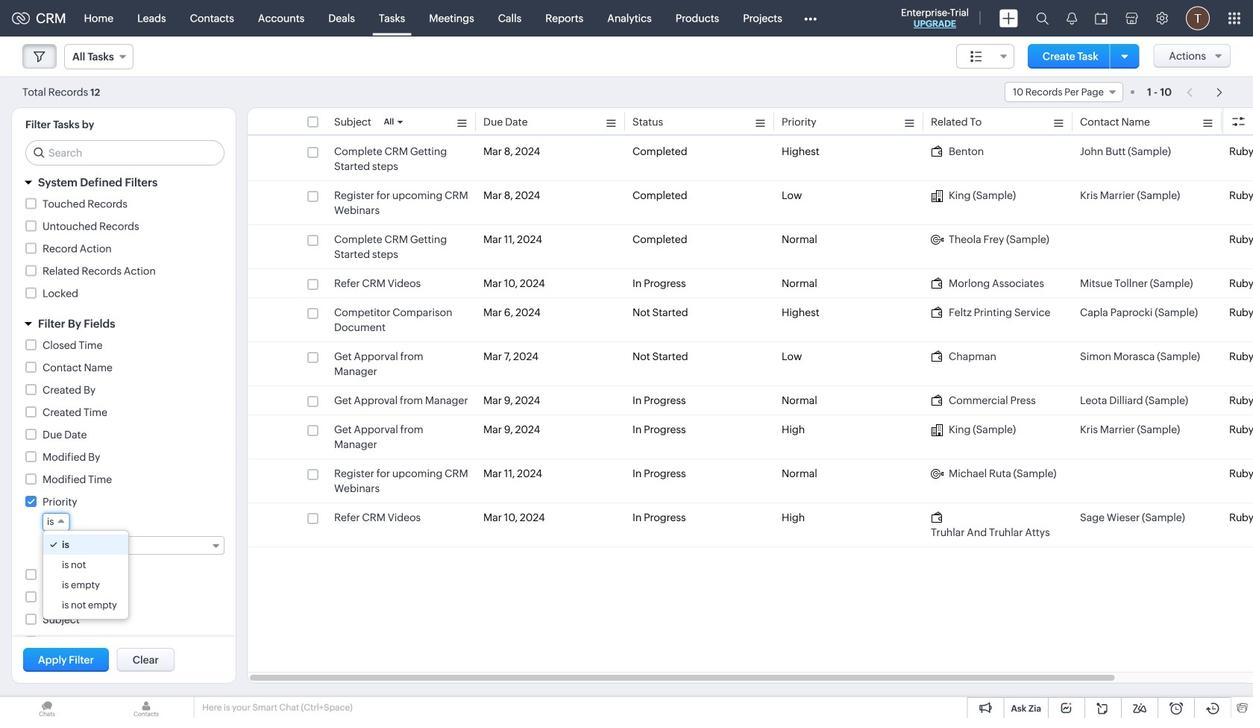 Task type: describe. For each thing, give the bounding box(es) containing it.
create menu element
[[991, 0, 1028, 36]]

logo image
[[12, 12, 30, 24]]

Search text field
[[26, 141, 224, 165]]

signals image
[[1067, 12, 1078, 25]]

profile element
[[1178, 0, 1219, 36]]

profile image
[[1186, 6, 1210, 30]]

create menu image
[[1000, 9, 1019, 27]]

signals element
[[1058, 0, 1086, 37]]

search image
[[1036, 12, 1049, 25]]

contacts image
[[99, 698, 193, 719]]



Task type: locate. For each thing, give the bounding box(es) containing it.
list box
[[43, 531, 128, 619]]

option
[[43, 535, 128, 555], [43, 555, 128, 575], [43, 575, 128, 595], [43, 595, 128, 616]]

1 option from the top
[[43, 535, 128, 555]]

search element
[[1028, 0, 1058, 37]]

2 option from the top
[[43, 555, 128, 575]]

4 option from the top
[[43, 595, 128, 616]]

None field
[[43, 513, 70, 531]]

row group
[[248, 137, 1254, 548]]

3 option from the top
[[43, 575, 128, 595]]

chats image
[[0, 698, 94, 719]]



Task type: vqa. For each thing, say whether or not it's contained in the screenshot.
field
yes



